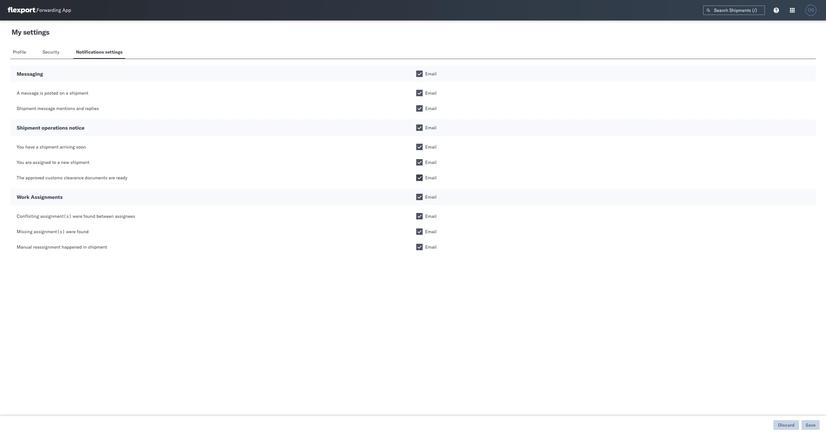 Task type: describe. For each thing, give the bounding box(es) containing it.
a
[[17, 90, 20, 96]]

email for shipment message mentions and replies
[[426, 106, 437, 111]]

reassignment
[[33, 244, 60, 250]]

email for missing assignment(s) were found
[[426, 229, 437, 235]]

shipment for shipment operations notice
[[17, 125, 40, 131]]

notifications settings
[[76, 49, 123, 55]]

0 horizontal spatial a
[[36, 144, 38, 150]]

messaging
[[17, 71, 43, 77]]

1 vertical spatial are
[[109, 175, 115, 181]]

clearance
[[64, 175, 84, 181]]

posted
[[44, 90, 58, 96]]

in
[[83, 244, 87, 250]]

on
[[60, 90, 65, 96]]

mentions
[[56, 106, 75, 111]]

os
[[808, 8, 815, 13]]

email for a message is posted on a shipment
[[426, 90, 437, 96]]

shipment for shipment message mentions and replies
[[17, 106, 36, 111]]

shipment message mentions and replies
[[17, 106, 99, 111]]

you are assigned to a new shipment
[[17, 160, 89, 165]]

settings for notifications settings
[[105, 49, 123, 55]]

replies
[[85, 106, 99, 111]]

shipment up you are assigned to a new shipment
[[40, 144, 59, 150]]

message for a
[[21, 90, 39, 96]]

found for conflicting assignment(s) were found between assignees
[[84, 214, 95, 219]]

forwarding app
[[37, 7, 71, 13]]

forwarding app link
[[8, 7, 71, 13]]

assignment(s) for missing
[[34, 229, 65, 235]]

shipment right in
[[88, 244, 107, 250]]

profile
[[13, 49, 26, 55]]

manual reassignment happened in shipment
[[17, 244, 107, 250]]

assignments
[[31, 194, 63, 200]]

the approved customs clearance documents are ready
[[17, 175, 127, 181]]

security button
[[40, 46, 63, 59]]

approved
[[25, 175, 44, 181]]

work
[[17, 194, 30, 200]]

message for shipment
[[37, 106, 55, 111]]

email for conflicting assignment(s) were found between assignees
[[426, 214, 437, 219]]

is
[[40, 90, 43, 96]]

you have a shipment arriving soon
[[17, 144, 86, 150]]

email for the approved customs clearance documents are ready
[[426, 175, 437, 181]]



Task type: vqa. For each thing, say whether or not it's contained in the screenshot.
in
yes



Task type: locate. For each thing, give the bounding box(es) containing it.
email for messaging
[[426, 71, 437, 77]]

my settings
[[12, 28, 49, 37]]

shipment up "have"
[[17, 125, 40, 131]]

you for you have a shipment arriving soon
[[17, 144, 24, 150]]

have
[[25, 144, 35, 150]]

1 vertical spatial were
[[66, 229, 76, 235]]

you for you are assigned to a new shipment
[[17, 160, 24, 165]]

notifications
[[76, 49, 104, 55]]

between
[[96, 214, 114, 219]]

10 email from the top
[[426, 229, 437, 235]]

9 email from the top
[[426, 214, 437, 219]]

soon
[[76, 144, 86, 150]]

shipment
[[17, 106, 36, 111], [17, 125, 40, 131]]

message right a
[[21, 90, 39, 96]]

flexport. image
[[8, 7, 37, 13]]

happened
[[62, 244, 82, 250]]

operations
[[42, 125, 68, 131]]

1 horizontal spatial a
[[57, 160, 60, 165]]

2 vertical spatial a
[[57, 160, 60, 165]]

0 vertical spatial a
[[66, 90, 68, 96]]

forwarding
[[37, 7, 61, 13]]

a right 'on'
[[66, 90, 68, 96]]

None checkbox
[[417, 71, 423, 77], [417, 125, 423, 131], [417, 144, 423, 150], [417, 175, 423, 181], [417, 194, 423, 200], [417, 213, 423, 220], [417, 229, 423, 235], [417, 244, 423, 251], [417, 71, 423, 77], [417, 125, 423, 131], [417, 144, 423, 150], [417, 175, 423, 181], [417, 194, 423, 200], [417, 213, 423, 220], [417, 229, 423, 235], [417, 244, 423, 251]]

3 email from the top
[[426, 106, 437, 111]]

1 vertical spatial shipment
[[17, 125, 40, 131]]

assignment(s) up missing assignment(s) were found
[[40, 214, 72, 219]]

assignment(s)
[[40, 214, 72, 219], [34, 229, 65, 235]]

0 vertical spatial assignment(s)
[[40, 214, 72, 219]]

security
[[43, 49, 59, 55]]

new
[[61, 160, 69, 165]]

0 horizontal spatial settings
[[23, 28, 49, 37]]

1 horizontal spatial are
[[109, 175, 115, 181]]

settings inside notifications settings "button"
[[105, 49, 123, 55]]

shipment down a
[[17, 106, 36, 111]]

1 vertical spatial found
[[77, 229, 89, 235]]

documents
[[85, 175, 108, 181]]

notifications settings button
[[74, 46, 125, 59]]

email for shipment operations notice
[[426, 125, 437, 131]]

assignment(s) up reassignment
[[34, 229, 65, 235]]

were for conflicting
[[73, 214, 82, 219]]

a
[[66, 90, 68, 96], [36, 144, 38, 150], [57, 160, 60, 165]]

a message is posted on a shipment
[[17, 90, 88, 96]]

email for work assignments
[[426, 194, 437, 200]]

were left between
[[73, 214, 82, 219]]

you left "have"
[[17, 144, 24, 150]]

0 vertical spatial are
[[25, 160, 32, 165]]

email
[[426, 71, 437, 77], [426, 90, 437, 96], [426, 106, 437, 111], [426, 125, 437, 131], [426, 144, 437, 150], [426, 160, 437, 165], [426, 175, 437, 181], [426, 194, 437, 200], [426, 214, 437, 219], [426, 229, 437, 235], [426, 244, 437, 250]]

settings right 'notifications'
[[105, 49, 123, 55]]

conflicting
[[17, 214, 39, 219]]

are left assigned
[[25, 160, 32, 165]]

assigned
[[33, 160, 51, 165]]

shipment right 'new'
[[70, 160, 89, 165]]

0 horizontal spatial are
[[25, 160, 32, 165]]

you
[[17, 144, 24, 150], [17, 160, 24, 165]]

0 vertical spatial were
[[73, 214, 82, 219]]

2 shipment from the top
[[17, 125, 40, 131]]

4 email from the top
[[426, 125, 437, 131]]

message down is
[[37, 106, 55, 111]]

manual
[[17, 244, 32, 250]]

1 vertical spatial you
[[17, 160, 24, 165]]

11 email from the top
[[426, 244, 437, 250]]

0 vertical spatial shipment
[[17, 106, 36, 111]]

my
[[12, 28, 21, 37]]

ready
[[116, 175, 127, 181]]

6 email from the top
[[426, 160, 437, 165]]

email for you are assigned to a new shipment
[[426, 160, 437, 165]]

found for missing assignment(s) were found
[[77, 229, 89, 235]]

shipment up and
[[69, 90, 88, 96]]

None checkbox
[[417, 90, 423, 96], [417, 105, 423, 112], [417, 159, 423, 166], [417, 90, 423, 96], [417, 105, 423, 112], [417, 159, 423, 166]]

1 email from the top
[[426, 71, 437, 77]]

were
[[73, 214, 82, 219], [66, 229, 76, 235]]

1 vertical spatial message
[[37, 106, 55, 111]]

arriving
[[60, 144, 75, 150]]

work assignments
[[17, 194, 63, 200]]

shipment
[[69, 90, 88, 96], [40, 144, 59, 150], [70, 160, 89, 165], [88, 244, 107, 250]]

1 horizontal spatial settings
[[105, 49, 123, 55]]

are left ready
[[109, 175, 115, 181]]

shipment operations notice
[[17, 125, 85, 131]]

1 vertical spatial a
[[36, 144, 38, 150]]

0 vertical spatial you
[[17, 144, 24, 150]]

os button
[[804, 3, 819, 18]]

7 email from the top
[[426, 175, 437, 181]]

1 vertical spatial settings
[[105, 49, 123, 55]]

2 you from the top
[[17, 160, 24, 165]]

app
[[62, 7, 71, 13]]

found up in
[[77, 229, 89, 235]]

you up the
[[17, 160, 24, 165]]

conflicting assignment(s) were found between assignees
[[17, 214, 135, 219]]

5 email from the top
[[426, 144, 437, 150]]

assignment(s) for conflicting
[[40, 214, 72, 219]]

settings right my
[[23, 28, 49, 37]]

missing
[[17, 229, 33, 235]]

email for manual reassignment happened in shipment
[[426, 244, 437, 250]]

0 vertical spatial message
[[21, 90, 39, 96]]

are
[[25, 160, 32, 165], [109, 175, 115, 181]]

assignees
[[115, 214, 135, 219]]

2 email from the top
[[426, 90, 437, 96]]

found
[[84, 214, 95, 219], [77, 229, 89, 235]]

a right "have"
[[36, 144, 38, 150]]

1 vertical spatial assignment(s)
[[34, 229, 65, 235]]

Search Shipments (/) text field
[[704, 5, 766, 15]]

2 horizontal spatial a
[[66, 90, 68, 96]]

the
[[17, 175, 24, 181]]

missing assignment(s) were found
[[17, 229, 89, 235]]

notice
[[69, 125, 85, 131]]

1 shipment from the top
[[17, 106, 36, 111]]

message
[[21, 90, 39, 96], [37, 106, 55, 111]]

email for you have a shipment arriving soon
[[426, 144, 437, 150]]

1 you from the top
[[17, 144, 24, 150]]

customs
[[45, 175, 63, 181]]

settings for my settings
[[23, 28, 49, 37]]

0 vertical spatial settings
[[23, 28, 49, 37]]

a right to
[[57, 160, 60, 165]]

to
[[52, 160, 56, 165]]

8 email from the top
[[426, 194, 437, 200]]

and
[[76, 106, 84, 111]]

profile button
[[10, 46, 30, 59]]

were up happened
[[66, 229, 76, 235]]

found left between
[[84, 214, 95, 219]]

settings
[[23, 28, 49, 37], [105, 49, 123, 55]]

were for missing
[[66, 229, 76, 235]]

0 vertical spatial found
[[84, 214, 95, 219]]



